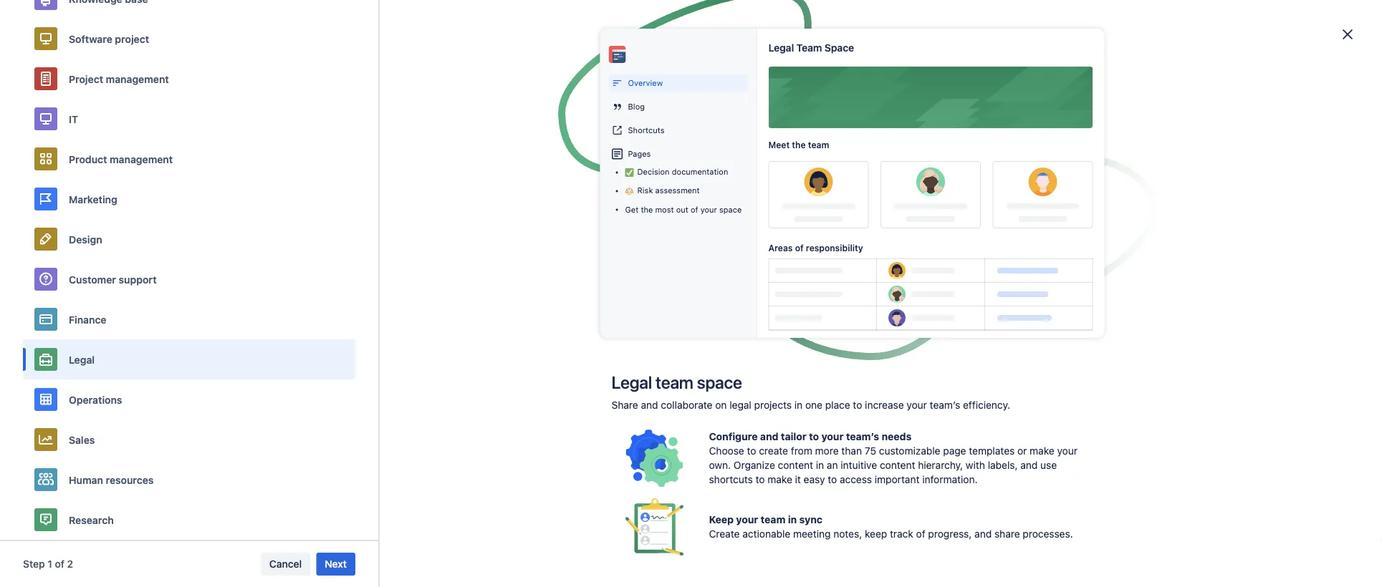 Task type: locate. For each thing, give the bounding box(es) containing it.
0 vertical spatial space
[[983, 66, 1012, 77]]

space for team
[[697, 373, 742, 393]]

1 vertical spatial in
[[816, 460, 824, 472]]

make
[[1030, 445, 1055, 457], [768, 474, 793, 486]]

make up use
[[1030, 445, 1055, 457]]

0 horizontal spatial content
[[778, 460, 813, 472]]

jhgcxhj
[[640, 192, 673, 204]]

out
[[676, 205, 689, 215]]

2
[[67, 559, 73, 570]]

use
[[1041, 460, 1057, 472]]

1 vertical spatial team
[[656, 373, 694, 393]]

with
[[966, 460, 985, 472], [749, 540, 768, 552]]

to right place
[[853, 400, 862, 411]]

customer support button
[[23, 259, 355, 300]]

1 vertical spatial space
[[719, 205, 742, 215]]

make left it
[[768, 474, 793, 486]]

1 vertical spatial with
[[749, 540, 768, 552]]

team for keep your team in sync create actionable meeting notes, keep track of progress, and share processes.
[[761, 514, 786, 526]]

matched
[[606, 540, 646, 552]]

management down project
[[106, 73, 169, 85]]

0 horizontal spatial filters.
[[672, 540, 701, 552]]

team
[[797, 42, 822, 53]]

the right meet
[[792, 140, 806, 150]]

step
[[23, 559, 45, 570]]

team inside legal team space share and collaborate on legal projects in one place to increase your team's efficiency.
[[656, 373, 694, 393]]

intuitive
[[841, 460, 877, 472]]

your right out
[[701, 205, 717, 215]]

in left sync
[[788, 514, 797, 526]]

your down couldn't
[[649, 540, 669, 552]]

2 vertical spatial legal
[[612, 373, 652, 393]]

choose
[[709, 445, 744, 457]]

management right product
[[110, 153, 173, 165]]

0 vertical spatial the
[[792, 140, 806, 150]]

1 horizontal spatial make
[[1030, 445, 1055, 457]]

space right the a
[[983, 66, 1012, 77]]

it
[[69, 113, 78, 125]]

tailor
[[781, 431, 807, 443]]

your up more
[[822, 431, 844, 443]]

team's left efficiency. on the bottom right of the page
[[930, 400, 961, 411]]

starred image
[[594, 172, 611, 189]]

create
[[941, 66, 972, 77], [709, 529, 740, 540]]

2 vertical spatial team
[[761, 514, 786, 526]]

content
[[778, 460, 813, 472], [880, 460, 915, 472]]

finance button
[[23, 300, 355, 340]]

content up it
[[778, 460, 813, 472]]

1 vertical spatial create
[[709, 529, 740, 540]]

own.
[[709, 460, 731, 472]]

1 horizontal spatial legal
[[612, 373, 652, 393]]

2 filters. from the left
[[799, 540, 828, 552]]

space
[[983, 66, 1012, 77], [719, 205, 742, 215], [697, 373, 742, 393]]

overview
[[628, 78, 663, 88]]

human
[[69, 474, 103, 486]]

filters. down sync
[[799, 540, 828, 552]]

no spaces matched your filters. try again with fewer filters.
[[554, 540, 828, 552]]

2 vertical spatial space
[[697, 373, 742, 393]]

human resources button
[[23, 460, 355, 500]]

research button
[[23, 500, 355, 540]]

team inside "keep your team in sync create actionable meeting notes, keep track of progress, and share processes."
[[761, 514, 786, 526]]

organize
[[734, 460, 775, 472]]

0 vertical spatial team
[[808, 140, 829, 150]]

and up create
[[760, 431, 779, 443]]

the
[[792, 140, 806, 150], [641, 205, 653, 215]]

get
[[625, 205, 639, 215]]

0 horizontal spatial create
[[709, 529, 740, 540]]

0 horizontal spatial legal
[[69, 354, 95, 366]]

keep
[[865, 529, 887, 540]]

your
[[701, 205, 717, 215], [907, 400, 927, 411], [822, 431, 844, 443], [1057, 445, 1078, 457], [736, 514, 758, 526], [649, 540, 669, 552]]

space up on
[[697, 373, 742, 393]]

1 vertical spatial management
[[110, 153, 173, 165]]

support
[[119, 274, 157, 285]]

all spaces region
[[362, 257, 1020, 553]]

collaborate
[[661, 400, 713, 411]]

0 vertical spatial legal
[[769, 42, 794, 53]]

team up actionable
[[761, 514, 786, 526]]

0 vertical spatial in
[[795, 400, 803, 411]]

0 vertical spatial management
[[106, 73, 169, 85]]

create inside popup button
[[941, 66, 972, 77]]

in
[[795, 400, 803, 411], [816, 460, 824, 472], [788, 514, 797, 526]]

1 vertical spatial team's
[[846, 431, 879, 443]]

0 horizontal spatial team
[[656, 373, 694, 393]]

most
[[655, 205, 674, 215]]

of
[[691, 205, 698, 215], [795, 243, 804, 253], [916, 529, 926, 540], [55, 559, 65, 570]]

0 vertical spatial team's
[[930, 400, 961, 411]]

we
[[587, 511, 611, 531]]

spaces
[[362, 61, 430, 85]]

increase
[[865, 400, 904, 411]]

filters. left try
[[672, 540, 701, 552]]

in left one at the bottom right of the page
[[795, 400, 803, 411]]

a
[[975, 66, 981, 77]]

with right again
[[749, 540, 768, 552]]

1 content from the left
[[778, 460, 813, 472]]

human resources
[[69, 474, 154, 486]]

with down templates
[[966, 460, 985, 472]]

of right track on the bottom right of page
[[916, 529, 926, 540]]

sales button
[[23, 420, 355, 460]]

1 horizontal spatial team
[[761, 514, 786, 526]]

no
[[554, 540, 567, 552]]

2 vertical spatial in
[[788, 514, 797, 526]]

couldn't
[[615, 511, 676, 531]]

jhgcxhj link
[[628, 135, 755, 226]]

personal
[[925, 314, 962, 324]]

to up organize
[[747, 445, 756, 457]]

again
[[721, 540, 746, 552]]

watching
[[762, 314, 803, 324]]

content up important
[[880, 460, 915, 472]]

spaces inside your spaces region
[[386, 112, 420, 124]]

meet the team
[[769, 140, 829, 150]]

team
[[808, 140, 829, 150], [656, 373, 694, 393], [761, 514, 786, 526]]

of right 1 at the bottom left of page
[[55, 559, 65, 570]]

:white_check_mark: image
[[625, 168, 634, 177], [625, 168, 634, 177]]

1 horizontal spatial filters.
[[799, 540, 828, 552]]

2 horizontal spatial legal
[[769, 42, 794, 53]]

spaces right "your"
[[386, 112, 420, 124]]

to down organize
[[756, 474, 765, 486]]

legal inside button
[[69, 354, 95, 366]]

:scales: image
[[625, 187, 634, 196]]

giulia masi
[[375, 192, 425, 204]]

operations button
[[23, 380, 355, 420]]

0 vertical spatial with
[[966, 460, 985, 472]]

1 vertical spatial the
[[641, 205, 653, 215]]

it button
[[23, 99, 355, 139]]

processes.
[[1023, 529, 1073, 540]]

75
[[865, 445, 876, 457]]

to down an
[[828, 474, 837, 486]]

0 horizontal spatial with
[[749, 540, 768, 552]]

spaces right no
[[570, 540, 603, 552]]

1 horizontal spatial create
[[941, 66, 972, 77]]

starred button
[[812, 310, 855, 328]]

track
[[890, 529, 914, 540]]

1 vertical spatial make
[[768, 474, 793, 486]]

1 horizontal spatial the
[[792, 140, 806, 150]]

space inside legal team space share and collaborate on legal projects in one place to increase your team's efficiency.
[[697, 373, 742, 393]]

one
[[806, 400, 823, 411]]

create down keep
[[709, 529, 740, 540]]

legal for team
[[612, 373, 652, 393]]

shortcuts
[[628, 126, 665, 135]]

to up from
[[809, 431, 819, 443]]

spaces up title
[[385, 259, 440, 279]]

and right share on the left
[[641, 400, 658, 411]]

and left share
[[975, 529, 992, 540]]

1 vertical spatial legal
[[69, 354, 95, 366]]

legal up share on the left
[[612, 373, 652, 393]]

your spaces
[[362, 112, 420, 124]]

and down or
[[1021, 460, 1038, 472]]

team for meet the team
[[808, 140, 829, 150]]

actionable
[[743, 529, 791, 540]]

space inside popup button
[[983, 66, 1012, 77]]

in left an
[[816, 460, 824, 472]]

easy
[[804, 474, 825, 486]]

2 horizontal spatial team
[[808, 140, 829, 150]]

legal
[[769, 42, 794, 53], [69, 354, 95, 366], [612, 373, 652, 393]]

and
[[641, 400, 658, 411], [760, 431, 779, 443], [1021, 460, 1038, 472], [975, 529, 992, 540]]

management for product management
[[110, 153, 173, 165]]

information.
[[923, 474, 978, 486]]

legal down finance
[[69, 354, 95, 366]]

management
[[106, 73, 169, 85], [110, 153, 173, 165]]

create left the a
[[941, 66, 972, 77]]

notes,
[[834, 529, 862, 540]]

1 filters. from the left
[[672, 540, 701, 552]]

efficiency.
[[963, 400, 1011, 411]]

0 horizontal spatial team's
[[846, 431, 879, 443]]

space right out
[[719, 205, 742, 215]]

legal left the team
[[769, 42, 794, 53]]

create a space
[[941, 66, 1012, 77]]

confluence image
[[37, 11, 122, 28], [37, 11, 122, 28]]

team right meet
[[808, 140, 829, 150]]

1 horizontal spatial with
[[966, 460, 985, 472]]

marketing button
[[23, 179, 355, 219]]

progress,
[[928, 529, 972, 540]]

your up actionable
[[736, 514, 758, 526]]

filters.
[[672, 540, 701, 552], [799, 540, 828, 552]]

legal for team
[[769, 42, 794, 53]]

design button
[[23, 219, 355, 259]]

the right get
[[641, 205, 653, 215]]

0 vertical spatial create
[[941, 66, 972, 77]]

decision documentation
[[637, 167, 728, 177]]

page
[[943, 445, 966, 457]]

1 horizontal spatial team's
[[930, 400, 961, 411]]

0 horizontal spatial the
[[641, 205, 653, 215]]

your right increase
[[907, 400, 927, 411]]

the for most
[[641, 205, 653, 215]]

than
[[842, 445, 862, 457]]

1 horizontal spatial content
[[880, 460, 915, 472]]

try
[[704, 540, 718, 552]]

legal inside legal team space share and collaborate on legal projects in one place to increase your team's efficiency.
[[612, 373, 652, 393]]

team's up 75
[[846, 431, 879, 443]]

team up collaborate
[[656, 373, 694, 393]]

shortcuts
[[709, 474, 753, 486]]

Search field
[[1110, 8, 1253, 31]]



Task type: describe. For each thing, give the bounding box(es) containing it.
personal button
[[919, 310, 968, 328]]

global element
[[9, 0, 1107, 40]]

risk assessment
[[637, 186, 700, 195]]

projects
[[754, 400, 792, 411]]

project management
[[69, 73, 169, 85]]

of right out
[[691, 205, 698, 215]]

management for project management
[[106, 73, 169, 85]]

by
[[386, 293, 397, 303]]

in inside legal team space share and collaborate on legal projects in one place to increase your team's efficiency.
[[795, 400, 803, 411]]

legal team space share and collaborate on legal projects in one place to increase your team's efficiency.
[[612, 373, 1011, 411]]

customer support
[[69, 274, 157, 285]]

project
[[115, 33, 149, 45]]

legal team space dialog
[[0, 0, 1382, 588]]

blog
[[628, 102, 645, 111]]

meeting
[[793, 529, 831, 540]]

team's inside configure and tailor to your team's needs choose to create from more than 75 customizable page templates or make your own. organize content in an intuitive content hierarchy, with labels, and use shortcuts to make it easy to access important information.
[[846, 431, 879, 443]]

archived button
[[971, 310, 1020, 328]]

labels,
[[988, 460, 1018, 472]]

title
[[399, 293, 416, 303]]

and inside legal team space share and collaborate on legal projects in one place to increase your team's efficiency.
[[641, 400, 658, 411]]

project management button
[[23, 59, 355, 99]]

from
[[791, 445, 813, 457]]

we couldn't find any spaces
[[587, 511, 796, 531]]

cancel button
[[261, 553, 310, 576]]

:scales: image
[[625, 187, 634, 196]]

areas of responsibility
[[769, 243, 863, 253]]

your inside "keep your team in sync create actionable meeting notes, keep track of progress, and share processes."
[[736, 514, 758, 526]]

of right areas
[[795, 243, 804, 253]]

finance
[[69, 314, 106, 326]]

fewer
[[771, 540, 797, 552]]

space for a
[[983, 66, 1012, 77]]

on
[[715, 400, 727, 411]]

legal
[[730, 400, 752, 411]]

filter
[[362, 293, 384, 303]]

legal button
[[23, 340, 355, 380]]

in inside "keep your team in sync create actionable meeting notes, keep track of progress, and share processes."
[[788, 514, 797, 526]]

create
[[759, 445, 788, 457]]

filter by title
[[362, 293, 416, 303]]

1
[[48, 559, 52, 570]]

home banner
[[0, 0, 1382, 40]]

project
[[69, 73, 103, 85]]

close image
[[1339, 26, 1357, 43]]

your inside all spaces region
[[649, 540, 669, 552]]

any
[[711, 511, 738, 531]]

0 horizontal spatial make
[[768, 474, 793, 486]]

starred
[[817, 314, 850, 324]]

your right or
[[1057, 445, 1078, 457]]

customizable
[[879, 445, 941, 457]]

giulia
[[375, 192, 401, 204]]

risk
[[637, 186, 653, 195]]

spaces for no spaces matched your filters. try again with fewer filters.
[[570, 540, 603, 552]]

space
[[825, 42, 854, 53]]

responsibility
[[806, 243, 863, 253]]

areas
[[769, 243, 793, 253]]

software project button
[[23, 19, 355, 59]]

an
[[827, 460, 838, 472]]

keep your team in sync create actionable meeting notes, keep track of progress, and share processes.
[[709, 514, 1073, 540]]

create inside "keep your team in sync create actionable meeting notes, keep track of progress, and share processes."
[[709, 529, 740, 540]]

in inside configure and tailor to your team's needs choose to create from more than 75 customizable page templates or make your own. organize content in an intuitive content hierarchy, with labels, and use shortcuts to make it easy to access important information.
[[816, 460, 824, 472]]

spaces for all spaces
[[385, 259, 440, 279]]

cancel
[[269, 559, 302, 570]]

software project
[[69, 33, 149, 45]]

important
[[875, 474, 920, 486]]

home link
[[139, 8, 176, 31]]

Filter by title field
[[379, 308, 501, 328]]

0 vertical spatial make
[[1030, 445, 1055, 457]]

share
[[612, 400, 638, 411]]

and inside "keep your team in sync create actionable meeting notes, keep track of progress, and share processes."
[[975, 529, 992, 540]]

open image
[[588, 310, 605, 327]]

sync
[[799, 514, 823, 526]]

more
[[815, 445, 839, 457]]

spaces for your spaces
[[386, 112, 420, 124]]

it
[[795, 474, 801, 486]]

watching button
[[757, 310, 809, 328]]

the for team
[[792, 140, 806, 150]]

configure
[[709, 431, 758, 443]]

access
[[840, 474, 872, 486]]

all
[[362, 259, 382, 279]]

sales
[[69, 434, 95, 446]]

communal button
[[858, 310, 916, 328]]

keep
[[709, 514, 734, 526]]

step 1 of 2
[[23, 559, 73, 570]]

find
[[679, 511, 708, 531]]

or
[[1018, 445, 1027, 457]]

your inside legal team space share and collaborate on legal projects in one place to increase your team's efficiency.
[[907, 400, 927, 411]]

2 content from the left
[[880, 460, 915, 472]]

broken magnifying glass image
[[643, 359, 739, 488]]

archived
[[976, 314, 1014, 324]]

your
[[362, 112, 384, 124]]

giulia masi link
[[363, 135, 490, 226]]

of inside "keep your team in sync create actionable meeting notes, keep track of progress, and share processes."
[[916, 529, 926, 540]]

get the most out of your space
[[625, 205, 742, 215]]

operations
[[69, 394, 122, 406]]

research
[[69, 514, 114, 526]]

to inside legal team space share and collaborate on legal projects in one place to increase your team's efficiency.
[[853, 400, 862, 411]]

software
[[69, 33, 112, 45]]

marketing
[[69, 193, 117, 205]]

your spaces region
[[362, 107, 1020, 237]]

product
[[69, 153, 107, 165]]

spaces up "fewer" on the bottom right
[[742, 511, 796, 531]]

with inside configure and tailor to your team's needs choose to create from more than 75 customizable page templates or make your own. organize content in an intuitive content hierarchy, with labels, and use shortcuts to make it easy to access important information.
[[966, 460, 985, 472]]

with inside all spaces region
[[749, 540, 768, 552]]

team's inside legal team space share and collaborate on legal projects in one place to increase your team's efficiency.
[[930, 400, 961, 411]]



Task type: vqa. For each thing, say whether or not it's contained in the screenshot.
resources
yes



